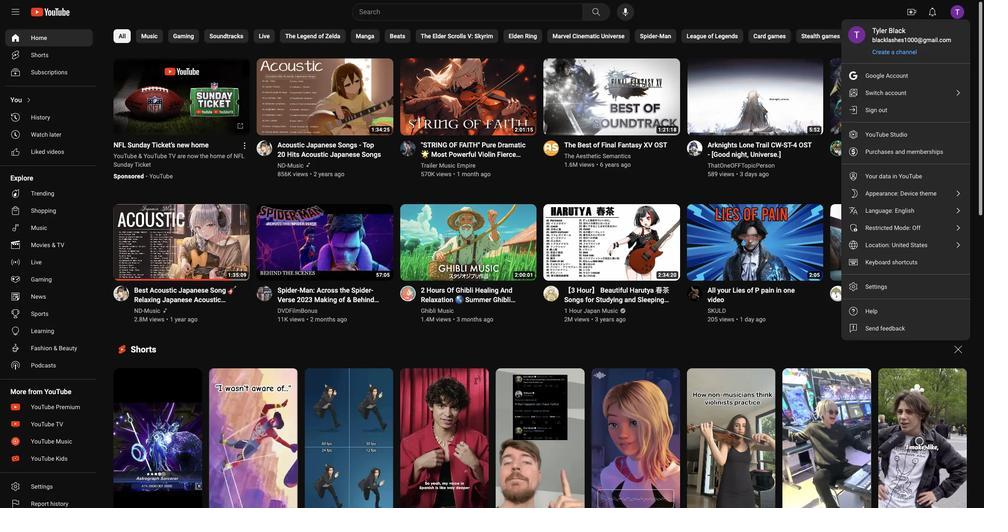 Task type: locate. For each thing, give the bounding box(es) containing it.
watch later
[[31, 131, 61, 138]]

0 horizontal spatial spider-
[[278, 287, 300, 295]]

shorts down 2.8m
[[131, 345, 156, 355]]

views for arknights lone trail cw-st-4 ost - [good night, universe.]
[[720, 171, 735, 177]]

1.6m views
[[565, 161, 595, 168]]

11k
[[278, 316, 288, 323]]

5 minutes, 52 seconds element
[[810, 127, 820, 133]]

youtube music
[[31, 438, 72, 445]]

0 vertical spatial nfl
[[114, 141, 126, 149]]

acoustic
[[278, 141, 305, 149], [301, 150, 329, 159], [150, 287, 177, 295], [194, 296, 221, 304]]

1 vertical spatial 2
[[421, 287, 425, 295]]

st-
[[784, 141, 794, 149]]

youtube for youtube & youtube tv are now the home of nfl sunday ticket
[[114, 153, 137, 159]]

1 right your
[[888, 171, 891, 177]]

ago for cw-
[[759, 171, 769, 177]]

playing
[[914, 33, 934, 40]]

3 for universe.]
[[740, 171, 744, 177]]

0 horizontal spatial gaming
[[31, 276, 52, 283]]

2:01:15
[[515, 127, 534, 133]]

1 for best acoustic japanese song 🎸 relaxing japanese acoustic music
[[170, 316, 173, 323]]

years down semantics
[[605, 161, 620, 168]]

1 vertical spatial best
[[134, 287, 148, 295]]

205
[[708, 316, 718, 323]]

games
[[768, 33, 786, 40], [822, 33, 841, 40]]

youtube tv
[[31, 421, 63, 428]]

strings
[[455, 160, 477, 168]]

1 horizontal spatial relaxing
[[861, 287, 887, 295]]

all your lies of p pain in one video link
[[708, 286, 814, 305]]

relaxing
[[861, 287, 887, 295], [134, 296, 161, 304]]

& for youtube
[[138, 153, 142, 159]]

pop
[[856, 33, 867, 40]]

dueltainer link
[[851, 161, 879, 170]]

youtube left kids
[[31, 456, 54, 462]]

nd-music up 2.8m views at the left of the page
[[134, 308, 160, 315]]

relaxing inside 15 relaxing mario jazz medley: chill and work music! | nintendo game music
[[861, 287, 887, 295]]

views right 856k
[[293, 171, 308, 177]]

1 horizontal spatial songs
[[362, 150, 381, 159]]

3 years ago
[[595, 316, 626, 323]]

all your lies of p pain in one video
[[708, 287, 795, 304]]

0 vertical spatial nd music image
[[257, 140, 272, 156]]

ost for arknights lone trail cw-st-4 ost - [good night, universe.]
[[799, 141, 812, 149]]

location:
[[866, 242, 891, 249]]

0 vertical spatial years
[[605, 161, 620, 168]]

spider- up behind
[[352, 287, 374, 295]]

tv inside youtube & youtube tv are now the home of nfl sunday ticket
[[168, 153, 176, 159]]

0 vertical spatial gaming
[[173, 33, 194, 40]]

years down acoustic japanese songs - top 20 hits acoustic japanese songs link
[[319, 171, 333, 177]]

2 horizontal spatial songs
[[565, 296, 584, 304]]

🌟
[[421, 150, 430, 159]]

- left [good
[[708, 150, 710, 159]]

3 months ago
[[457, 316, 494, 323]]

the right duel
[[942, 141, 954, 149]]

1 vertical spatial live
[[31, 259, 42, 266]]

2 vertical spatial songs
[[565, 296, 584, 304]]

report history
[[31, 501, 68, 508]]

music inside 2 hours of ghibli healing and relaxation 🌎 summer ghibli bgm ⛅ studio ghibli music
[[489, 305, 508, 314]]

0 horizontal spatial relaxing
[[134, 296, 161, 304]]

57:05 link
[[257, 204, 394, 282]]

songs left top
[[338, 141, 357, 149]]

0 horizontal spatial nd-music link
[[134, 307, 161, 315]]

games right stealth
[[822, 33, 841, 40]]

🌎
[[455, 296, 464, 304]]

"string of faith" pure dramatic 🌟 most powerful violin fierce orchestral strings music by trailer music empire 570,210 views 1 month ago 2 hours, 1 minute element
[[421, 140, 527, 168]]

0 horizontal spatial songs
[[338, 141, 357, 149]]

best acoustic japanese song 🎸 relaxing japanese acoustic music link
[[134, 286, 240, 314]]

& left beauty
[[54, 345, 57, 352]]

2 games from the left
[[822, 33, 841, 40]]

hour】
[[577, 287, 599, 295]]

"string
[[421, 141, 447, 149]]

home right now
[[210, 153, 225, 159]]

the aesthetic semantics
[[565, 153, 631, 159]]

1 ost from the left
[[655, 141, 668, 149]]

癒しの音 吉直堂 image
[[831, 286, 846, 302]]

2 months from the left
[[462, 316, 482, 323]]

ago down "acoustic japanese songs - top 20 hits acoustic japanese songs by nd-music 856,695 views 2 years ago 1 hour, 34 minutes" element
[[335, 171, 345, 177]]

days
[[745, 171, 758, 177]]

1 vertical spatial 1 year ago
[[170, 316, 198, 323]]

ago down 'best acoustic japanese song 🎸 relaxing japanese acoustic music by nd-music 2,810,671 views 1 year ago 1 hour, 35 minutes' element
[[188, 316, 198, 323]]

2 minutes, 5 seconds element
[[810, 272, 820, 278]]

0 horizontal spatial nd music image
[[114, 286, 129, 302]]

best acoustic japanese song 🎸 relaxing japanese acoustic music by nd-music 2,810,671 views 1 year ago 1 hour, 35 minutes element
[[134, 286, 240, 314]]

1 vertical spatial nd-music link
[[134, 307, 161, 315]]

None search field
[[337, 3, 612, 21]]

views down skuld link
[[720, 316, 735, 323]]

studio down 🌎
[[448, 305, 468, 314]]

the for final
[[565, 141, 576, 149]]

new
[[177, 141, 190, 149]]

views down ⛅
[[436, 316, 451, 323]]

& for beauty
[[54, 345, 57, 352]]

youtube music link
[[5, 433, 93, 450], [5, 433, 93, 450]]

lone
[[739, 141, 755, 149]]

the left elder
[[421, 33, 431, 40]]

0 horizontal spatial 1 year ago
[[170, 316, 198, 323]]

1 horizontal spatial live
[[259, 33, 270, 40]]

language:
[[866, 207, 894, 214]]

1 horizontal spatial all
[[708, 287, 716, 295]]

0 vertical spatial songs
[[338, 141, 357, 149]]

1 vertical spatial all
[[708, 287, 716, 295]]

0 horizontal spatial best
[[134, 287, 148, 295]]

the up 11k
[[278, 305, 287, 314]]

views right 589
[[720, 171, 735, 177]]

of inside youtube & youtube tv are now the home of nfl sunday ticket
[[227, 153, 232, 159]]

0 horizontal spatial 3
[[457, 316, 460, 323]]

language: english
[[866, 207, 915, 214]]

"string of faith" pure dramatic 🌟 most powerful violin fierce orchestral strings music
[[421, 141, 526, 168]]

ago for song
[[188, 316, 198, 323]]

& inside youtube & youtube tv are now the home of nfl sunday ticket
[[138, 153, 142, 159]]

for
[[586, 296, 594, 304]]

1 vertical spatial nd music image
[[114, 286, 129, 302]]

your
[[866, 173, 878, 180]]

all inside the all your lies of p pain in one video
[[708, 287, 716, 295]]

avatar image image
[[951, 5, 965, 19]]

restricted mode: off
[[866, 225, 921, 231]]

1 vertical spatial the
[[340, 287, 350, 295]]

0 horizontal spatial year
[[175, 316, 186, 323]]

youtube up oh!
[[866, 131, 889, 138]]

1 horizontal spatial settings
[[866, 283, 888, 290]]

1 down empire
[[457, 171, 461, 177]]

1 vertical spatial years
[[319, 171, 333, 177]]

nd-music link up 2.8m views at the left of the page
[[134, 307, 161, 315]]

1 year ago for complete
[[888, 171, 915, 177]]

final
[[602, 141, 616, 149]]

years down ver.4
[[600, 316, 615, 323]]

months for scenes
[[315, 316, 336, 323]]

0 vertical spatial tv
[[168, 153, 176, 159]]

- right duel
[[938, 141, 940, 149]]

ago for -
[[335, 171, 345, 177]]

ost inside the best of final fantasy xv ost by the aesthetic semantics 1,610,724 views 6 years ago 1 hour, 21 minutes element
[[655, 141, 668, 149]]

shopping link
[[5, 202, 93, 219], [5, 202, 93, 219]]

podcasts link
[[5, 357, 93, 374], [5, 357, 93, 374]]

ghibli inside ghibli music link
[[421, 308, 436, 315]]

man:
[[300, 287, 315, 295]]

1 horizontal spatial nfl
[[234, 153, 245, 159]]

0 horizontal spatial nd-music
[[134, 308, 160, 315]]

of right league
[[708, 33, 714, 40]]

year for complete
[[892, 171, 904, 177]]

the right "across"
[[340, 287, 350, 295]]

ghibli
[[456, 287, 474, 295], [493, 296, 511, 304], [470, 305, 487, 314], [421, 308, 436, 315]]

nd-music link up 856k views
[[278, 161, 304, 170]]

2:34:20
[[659, 272, 677, 278]]

2 ost from the left
[[799, 141, 812, 149]]

live right soundtracks
[[259, 33, 270, 40]]

movies & tv
[[31, 242, 64, 249]]

ost right xv
[[655, 141, 668, 149]]

ago for ghibli
[[484, 316, 494, 323]]

0 vertical spatial relaxing
[[861, 287, 887, 295]]

the best of final fantasy xv ost link
[[565, 140, 668, 150]]

589
[[708, 171, 718, 177]]

2 inside 2 hours of ghibli healing and relaxation 🌎 summer ghibli bgm ⛅ studio ghibli music
[[421, 287, 425, 295]]

views down help
[[867, 316, 882, 323]]

gaming left soundtracks
[[173, 33, 194, 40]]

- inside yu-gi-oh! master duel bgm - the complete collection
[[938, 141, 940, 149]]

gaming up news
[[31, 276, 52, 283]]

in inside the all your lies of p pain in one video
[[776, 287, 782, 295]]

relaxing up work
[[861, 287, 887, 295]]

0 horizontal spatial nfl
[[114, 141, 126, 149]]

& left behind
[[347, 296, 351, 304]]

0 vertical spatial bgm
[[921, 141, 936, 149]]

2 left hours
[[421, 287, 425, 295]]

of right now
[[227, 153, 232, 159]]

skuld image
[[687, 286, 703, 302]]

2 hours, 1 minute, 15 seconds element
[[515, 127, 534, 133]]

1 horizontal spatial 1 year ago
[[888, 171, 915, 177]]

nfl left '20' at the left of the page
[[234, 153, 245, 159]]

views for 2 hours of ghibli healing and relaxation 🌎 summer ghibli bgm ⛅ studio ghibli music
[[436, 316, 451, 323]]

1 vertical spatial in
[[776, 287, 782, 295]]

role-playing games
[[900, 33, 954, 40]]

0 horizontal spatial ost
[[655, 141, 668, 149]]

studio up master
[[891, 131, 908, 138]]

views down dueltainer link
[[867, 171, 882, 177]]

1 horizontal spatial the
[[278, 305, 287, 314]]

youtube for youtube tv
[[31, 421, 54, 428]]

skyrim
[[475, 33, 493, 40]]

pain
[[762, 287, 775, 295]]

1 vertical spatial studio
[[448, 305, 468, 314]]

nd- up 2.8m
[[134, 308, 144, 315]]

1 horizontal spatial -
[[708, 150, 710, 159]]

0 vertical spatial studio
[[891, 131, 908, 138]]

nd- for best acoustic japanese song 🎸 relaxing japanese acoustic music
[[134, 308, 144, 315]]

0 horizontal spatial all
[[119, 33, 126, 40]]

tv right movies
[[57, 242, 64, 249]]

game
[[851, 305, 870, 314]]

year down best acoustic japanese song 🎸 relaxing japanese acoustic music
[[175, 316, 186, 323]]

1 for all your lies of p pain in one video
[[740, 316, 744, 323]]

ago down spider-man: across the spider-verse 2023   making of & behind the scenes by dvdfilmbonus 11,522 views 2 months ago 57 minutes 'element' on the left bottom
[[337, 316, 347, 323]]

2 horizontal spatial 3
[[740, 171, 744, 177]]

years for songs
[[319, 171, 333, 177]]

ago right month on the top
[[481, 171, 491, 177]]

the best of final fantasy xv ost by the aesthetic semantics 1,610,724 views 6 years ago 1 hour, 21 minutes element
[[565, 140, 668, 150]]

youtube down more from youtube
[[31, 404, 54, 411]]

1 horizontal spatial bgm
[[921, 141, 936, 149]]

appearance: device theme
[[866, 190, 937, 197]]

3 for 【bgm】
[[595, 316, 599, 323]]

2.8m
[[134, 316, 148, 323]]

of inside the all your lies of p pain in one video
[[747, 287, 754, 295]]

best inside best acoustic japanese song 🎸 relaxing japanese acoustic music
[[134, 287, 148, 295]]

2 horizontal spatial the
[[340, 287, 350, 295]]

the up 1.6m
[[565, 153, 575, 159]]

appearance: device theme option
[[842, 185, 971, 202]]

1 horizontal spatial year
[[892, 171, 904, 177]]

0 vertical spatial nd-music
[[278, 162, 304, 169]]

months down the 2 hours of ghibli healing and relaxation 🌎 summer ghibli bgm ⛅ studio ghibli music by ghibli music 1,490,997 views 3 months ago 2 hours element
[[462, 316, 482, 323]]

1 for "string of faith" pure dramatic 🌟 most powerful violin fierce orchestral strings music
[[457, 171, 461, 177]]

1 vertical spatial settings
[[31, 483, 53, 490]]

0 horizontal spatial and
[[625, 296, 636, 304]]

1 vertical spatial shorts
[[131, 345, 156, 355]]

ost inside arknights lone trail cw-st-4 ost - [good night, universe.]
[[799, 141, 812, 149]]

1 horizontal spatial months
[[462, 316, 482, 323]]

behind
[[353, 296, 374, 304]]

in left one
[[776, 287, 782, 295]]

marvel
[[553, 33, 571, 40]]

0 vertical spatial sunday
[[128, 141, 150, 149]]

0 vertical spatial best
[[578, 141, 592, 149]]

0 horizontal spatial months
[[315, 316, 336, 323]]

ghibli up 1.4m
[[421, 308, 436, 315]]

1 horizontal spatial ost
[[799, 141, 812, 149]]

year right data
[[892, 171, 904, 177]]

the left legend on the left top of the page
[[285, 33, 296, 40]]

3
[[740, 171, 744, 177], [457, 316, 460, 323], [595, 316, 599, 323]]

spider- for man:
[[278, 287, 300, 295]]

youtube up the youtube music
[[31, 421, 54, 428]]

& right movies
[[52, 242, 56, 249]]

podcasts
[[31, 362, 56, 369]]

ago
[[621, 161, 631, 168], [335, 171, 345, 177], [481, 171, 491, 177], [759, 171, 769, 177], [905, 171, 915, 177], [188, 316, 198, 323], [337, 316, 347, 323], [484, 316, 494, 323], [616, 316, 626, 323], [756, 316, 766, 323]]

best up aesthetic
[[578, 141, 592, 149]]

nintendo
[[923, 296, 951, 304]]

1 horizontal spatial nd-music
[[278, 162, 304, 169]]

2 horizontal spatial -
[[938, 141, 940, 149]]

2 vertical spatial 2
[[310, 316, 314, 323]]

views down dvdfilmbonus
[[290, 316, 305, 323]]

tab list
[[114, 24, 985, 48]]

and
[[501, 287, 513, 295]]

year for music
[[175, 316, 186, 323]]

0 vertical spatial 2
[[314, 171, 317, 177]]

1 vertical spatial songs
[[362, 150, 381, 159]]

united
[[892, 242, 910, 249]]

ghibli up 🌎
[[456, 287, 474, 295]]

games for card games
[[768, 33, 786, 40]]

the right now
[[200, 153, 209, 159]]

0 vertical spatial nd-music link
[[278, 161, 304, 170]]

0 horizontal spatial shorts
[[31, 52, 49, 58]]

youtube up youtube premium
[[44, 388, 71, 396]]

0 vertical spatial nd-
[[278, 162, 288, 169]]

views down trailer music empire
[[437, 171, 452, 177]]

0 horizontal spatial studio
[[448, 305, 468, 314]]

1 horizontal spatial and
[[867, 296, 878, 304]]

tv left are
[[168, 153, 176, 159]]

1 vertical spatial nd-music
[[134, 308, 160, 315]]

your data in youtube link
[[842, 168, 971, 185], [842, 168, 971, 185]]

1 horizontal spatial in
[[893, 173, 898, 180]]

music inside 15 relaxing mario jazz medley: chill and work music! | nintendo game music
[[871, 305, 890, 314]]

1.6m
[[565, 161, 578, 168]]

best
[[578, 141, 592, 149], [134, 287, 148, 295]]

youtube for youtube
[[149, 173, 173, 180]]

views for yu-gi-oh! master duel bgm - the complete collection
[[867, 171, 882, 177]]

settings up work
[[866, 283, 888, 290]]

1 horizontal spatial home
[[210, 153, 225, 159]]

restricted mode: off link
[[842, 219, 971, 237], [842, 219, 971, 237]]

1 horizontal spatial 3
[[595, 316, 599, 323]]

songs down 【3 at the right bottom of page
[[565, 296, 584, 304]]

2
[[314, 171, 317, 177], [421, 287, 425, 295], [310, 316, 314, 323]]

1 right 2.8m views at the left of the page
[[170, 316, 173, 323]]

1 games from the left
[[768, 33, 786, 40]]

1 vertical spatial home
[[210, 153, 225, 159]]

live down movies
[[31, 259, 42, 266]]

spider- right universe
[[640, 33, 660, 40]]

views right 2.8m
[[149, 316, 165, 323]]

games right card
[[768, 33, 786, 40]]

black
[[889, 27, 906, 35]]

shorts down home
[[31, 52, 49, 58]]

the elder scrolls v: skyrim
[[421, 33, 493, 40]]

1 vertical spatial gaming
[[31, 276, 52, 283]]

trailer
[[421, 162, 438, 169]]

1 horizontal spatial nd-music link
[[278, 161, 304, 170]]

0 horizontal spatial games
[[768, 33, 786, 40]]

1 hour, 21 minutes, 18 seconds element
[[659, 127, 677, 133]]

youtube down youtube tv at the bottom of page
[[31, 438, 54, 445]]

music inside best acoustic japanese song 🎸 relaxing japanese acoustic music
[[134, 305, 153, 314]]

trending
[[31, 190, 54, 197]]

1 vertical spatial nfl
[[234, 153, 245, 159]]

1 for yu-gi-oh! master duel bgm - the complete collection
[[888, 171, 891, 177]]

& inside 'spider-man: across the spider- verse 2023   making of & behind the scenes'
[[347, 296, 351, 304]]

sunday up sponsored
[[114, 161, 133, 168]]

nd-music link for relaxing
[[134, 307, 161, 315]]

liked videos
[[31, 148, 64, 155]]

0 vertical spatial the
[[200, 153, 209, 159]]

spider- up the verse
[[278, 287, 300, 295]]

thatoneofftopicperson image
[[687, 140, 703, 156]]

japanese
[[306, 141, 336, 149], [330, 150, 360, 159], [179, 287, 209, 295], [162, 296, 192, 304]]

spider-man: across the spider- verse 2023   making of & behind the scenes link
[[278, 286, 383, 314]]

and inside 15 relaxing mario jazz medley: chill and work music! | nintendo game music
[[867, 296, 878, 304]]

bgm up 1.4m
[[421, 305, 436, 314]]

2 for 2 hours of ghibli healing and relaxation 🌎 summer ghibli bgm ⛅ studio ghibli music
[[421, 287, 425, 295]]

views for best acoustic japanese song 🎸 relaxing japanese acoustic music
[[149, 316, 165, 323]]

sleeping
[[638, 296, 665, 304]]

1:35:09
[[228, 272, 247, 278]]

2 hours, 1 second element
[[515, 272, 534, 278]]

views down aesthetic
[[580, 161, 595, 168]]

0 vertical spatial all
[[119, 33, 126, 40]]

music inside "string of faith" pure dramatic 🌟 most powerful violin fierce orchestral strings music
[[478, 160, 497, 168]]

2.8m views
[[134, 316, 165, 323]]

春茶
[[656, 287, 670, 295]]

0 vertical spatial live
[[259, 33, 270, 40]]

nd- up 856k
[[278, 162, 288, 169]]

youtube up ticket
[[114, 153, 137, 159]]

1 year ago down best acoustic japanese song 🎸 relaxing japanese acoustic music
[[170, 316, 198, 323]]

movies & tv link
[[5, 237, 93, 254], [5, 237, 93, 254]]

1 vertical spatial year
[[175, 316, 186, 323]]

0 vertical spatial settings
[[866, 283, 888, 290]]

shorts
[[31, 52, 49, 58], [131, 345, 156, 355]]

songs down top
[[362, 150, 381, 159]]

in right data
[[893, 173, 898, 180]]

ago down 【3 hour】 beautiful harutya 春茶 songs for studying and sleeping 【bgm】 ver.4
[[616, 316, 626, 323]]

years for beautiful
[[600, 316, 615, 323]]

0 horizontal spatial in
[[776, 287, 782, 295]]

arknights lone trail cw-st-4 ost - [good night, universe.] by thatoneofftopicperson 589 views 3 days ago 5 minutes, 52 seconds element
[[708, 140, 814, 159]]

【3
[[565, 287, 575, 295]]

faith"
[[459, 141, 480, 149]]

sunday up ticket
[[128, 141, 150, 149]]

0 horizontal spatial -
[[359, 141, 361, 149]]

2 vertical spatial years
[[600, 316, 615, 323]]

1 vertical spatial relaxing
[[134, 296, 161, 304]]

thatoneofftopicperson
[[708, 162, 775, 169]]

spider-man
[[640, 33, 672, 40]]

ago down semantics
[[621, 161, 631, 168]]

ago right 'day'
[[756, 316, 766, 323]]

-
[[359, 141, 361, 149], [938, 141, 940, 149], [708, 150, 710, 159]]

views for all your lies of p pain in one video
[[720, 316, 735, 323]]

views down 【bgm】
[[575, 316, 590, 323]]

youtube down ticket
[[149, 173, 173, 180]]

ago right days
[[759, 171, 769, 177]]

1 horizontal spatial best
[[578, 141, 592, 149]]

1 vertical spatial nd-
[[134, 308, 144, 315]]

report
[[31, 501, 49, 508]]

[good
[[712, 150, 730, 159]]

0 horizontal spatial the
[[200, 153, 209, 159]]

3 down thatoneofftopicperson 'link'
[[740, 171, 744, 177]]

months down making
[[315, 316, 336, 323]]

nd music image
[[257, 140, 272, 156], [114, 286, 129, 302]]

0 vertical spatial year
[[892, 171, 904, 177]]

youtube down nfl sunday ticket's new home at the top left of the page
[[144, 153, 167, 159]]

of up the aesthetic semantics at the top
[[594, 141, 600, 149]]

3 down 🌎
[[457, 316, 460, 323]]

views for 【3 hour】 beautiful harutya 春茶 songs for studying and sleeping 【bgm】 ver.4
[[575, 316, 590, 323]]

1 months from the left
[[315, 316, 336, 323]]

studio inside 2 hours of ghibli healing and relaxation 🌎 summer ghibli bgm ⛅ studio ghibli music
[[448, 305, 468, 314]]

1 horizontal spatial nd-
[[278, 162, 288, 169]]

kids
[[56, 456, 68, 462]]

1 horizontal spatial studio
[[891, 131, 908, 138]]

tv down youtube premium
[[56, 421, 63, 428]]

v:
[[468, 33, 473, 40]]

- inside arknights lone trail cw-st-4 ost - [good night, universe.]
[[708, 150, 710, 159]]

the
[[200, 153, 209, 159], [340, 287, 350, 295], [278, 305, 287, 314]]

bgm right duel
[[921, 141, 936, 149]]

1 vertical spatial tv
[[57, 242, 64, 249]]

1 horizontal spatial nd music image
[[257, 140, 272, 156]]

games
[[935, 33, 954, 40]]

are
[[177, 153, 186, 159]]

music
[[141, 33, 158, 40], [868, 33, 885, 40], [478, 160, 497, 168], [288, 162, 304, 169], [439, 162, 456, 169], [31, 225, 47, 231], [134, 305, 153, 314], [489, 305, 508, 314], [871, 305, 890, 314], [144, 308, 160, 315], [438, 308, 454, 315], [602, 308, 618, 315], [56, 438, 72, 445]]



Task type: describe. For each thing, give the bounding box(es) containing it.
1 hour, 35 minutes, 9 seconds element
[[228, 272, 247, 278]]

yu-gi-oh! master duel bgm - the complete collection
[[851, 141, 954, 159]]

jazz
[[909, 287, 923, 295]]

0 horizontal spatial live
[[31, 259, 42, 266]]

youtube premium
[[31, 404, 80, 411]]

master
[[882, 141, 904, 149]]

癒しの音
[[851, 308, 876, 315]]

dvdfilmbonus image
[[257, 286, 272, 302]]

the for v:
[[421, 33, 431, 40]]

years for of
[[605, 161, 620, 168]]

fierce
[[497, 150, 516, 159]]

sponsored
[[114, 173, 144, 180]]

the inside yu-gi-oh! master duel bgm - the complete collection
[[942, 141, 954, 149]]

gi-
[[862, 141, 870, 149]]

memberships
[[907, 148, 944, 155]]

work
[[880, 296, 896, 304]]

ago for of
[[756, 316, 766, 323]]

complete
[[851, 150, 881, 159]]

- inside acoustic japanese songs - top 20 hits acoustic japanese songs
[[359, 141, 361, 149]]

|
[[920, 296, 922, 304]]

acoustic up hits
[[278, 141, 305, 149]]

nd music image for best
[[114, 286, 129, 302]]

summer
[[466, 296, 492, 304]]

months for studio
[[462, 316, 482, 323]]

songs inside 【3 hour】 beautiful harutya 春茶 songs for studying and sleeping 【bgm】 ver.4
[[565, 296, 584, 304]]

marvel cinematic universe
[[553, 33, 625, 40]]

& for tv
[[52, 242, 56, 249]]

2 years ago
[[314, 171, 345, 177]]

views for "string of faith" pure dramatic 🌟 most powerful violin fierce orchestral strings music
[[437, 171, 452, 177]]

ghibli down summer
[[470, 305, 487, 314]]

1.5m
[[851, 316, 865, 323]]

google
[[866, 72, 885, 79]]

the best of final fantasy xv ost
[[565, 141, 668, 149]]

off
[[913, 225, 921, 231]]

views for acoustic japanese songs - top 20 hits acoustic japanese songs
[[293, 171, 308, 177]]

bgm inside 2 hours of ghibli healing and relaxation 🌎 summer ghibli bgm ⛅ studio ghibli music
[[421, 305, 436, 314]]

views for spider-man: across the spider- verse 2023   making of & behind the scenes
[[290, 316, 305, 323]]

acoustic down song
[[194, 296, 221, 304]]

1 hour japan music image
[[544, 286, 559, 302]]

yu-gi-oh! master duel bgm - the complete collection by dueltainer 348,600 views 1 year ago 52 minutes element
[[851, 140, 957, 159]]

a
[[892, 49, 895, 55]]

best acoustic japanese song 🎸 relaxing japanese acoustic music
[[134, 287, 236, 314]]

spider- for man
[[640, 33, 660, 40]]

lies
[[733, 287, 746, 295]]

scrolls
[[448, 33, 466, 40]]

570k views
[[421, 171, 452, 177]]

universe
[[601, 33, 625, 40]]

nd music image for acoustic
[[257, 140, 272, 156]]

348k
[[851, 171, 865, 177]]

yu-gi-oh! master duel bgm - the complete collection link
[[851, 140, 957, 159]]

acoustic japanese songs - top 20 hits acoustic japanese songs by nd-music 856,695 views 2 years ago 1 hour, 34 minutes element
[[278, 140, 383, 159]]

1 day ago
[[740, 316, 766, 323]]

trailer music empire image
[[400, 140, 416, 156]]

1.4m views
[[421, 316, 451, 323]]

youtube for youtube premium
[[31, 404, 54, 411]]

1 hour, 34 minutes, 25 seconds element
[[372, 127, 390, 133]]

348k views
[[851, 171, 882, 177]]

all for all your lies of p pain in one video
[[708, 287, 716, 295]]

2 vertical spatial the
[[278, 305, 287, 314]]

1 up 2m
[[565, 308, 568, 315]]

tab list containing all
[[114, 24, 985, 48]]

1 hour, 15 minutes, 52 seconds element
[[945, 272, 964, 278]]

of
[[449, 141, 458, 149]]

nfl sunday ticket's new home link
[[114, 140, 219, 150]]

1 year ago for music
[[170, 316, 198, 323]]

acoustic up 2.8m views at the left of the page
[[150, 287, 177, 295]]

🎸
[[228, 287, 236, 295]]

ring
[[525, 33, 537, 40]]

youtube for youtube music
[[31, 438, 54, 445]]

home inside youtube & youtube tv are now the home of nfl sunday ticket
[[210, 153, 225, 159]]

1 horizontal spatial spider-
[[352, 287, 374, 295]]

cw-
[[771, 141, 784, 149]]

【3 hour】 beautiful harutya 春茶 songs for studying and sleeping 【bgm】 ver.4 by 1 hour japan music 2,006,668 views 3 years ago 2 hours, 34 minutes element
[[565, 286, 670, 314]]

ago for final
[[621, 161, 631, 168]]

dueltainer image
[[831, 140, 846, 156]]

2 hours, 34 minutes, 20 seconds element
[[659, 272, 677, 278]]

news
[[31, 293, 46, 300]]

sunday inside youtube & youtube tv are now the home of nfl sunday ticket
[[114, 161, 133, 168]]

premium
[[56, 404, 80, 411]]

chill
[[851, 296, 865, 304]]

0 vertical spatial in
[[893, 173, 898, 180]]

ghibli music link
[[421, 307, 455, 315]]

views for 15 relaxing mario jazz medley: chill and work music! | nintendo game music
[[867, 316, 882, 323]]

acoustic right hits
[[301, 150, 329, 159]]

youtube up device
[[899, 173, 923, 180]]

semantics
[[603, 153, 631, 159]]

the for zelda
[[285, 33, 296, 40]]

ghibli music image
[[400, 286, 416, 302]]

nd-music for relaxing
[[134, 308, 160, 315]]

3 for bgm
[[457, 316, 460, 323]]

nd-music for 20
[[278, 162, 304, 169]]

1.5m views
[[851, 316, 882, 323]]

movies
[[31, 242, 50, 249]]

Search text field
[[359, 6, 581, 18]]

most
[[431, 150, 447, 159]]

games for stealth games
[[822, 33, 841, 40]]

ago for harutya
[[616, 316, 626, 323]]

all your lies of p pain in one video by skuld 205 views 1 day ago 2 minutes, 5 seconds element
[[708, 286, 814, 305]]

liked
[[31, 148, 45, 155]]

card
[[754, 33, 767, 40]]

2 horizontal spatial and
[[896, 148, 906, 155]]

aesthetic
[[576, 153, 601, 159]]

english
[[895, 207, 915, 214]]

ticket
[[135, 161, 151, 168]]

2:05
[[810, 272, 820, 278]]

nd- for acoustic japanese songs - top 20 hits acoustic japanese songs
[[278, 162, 288, 169]]

dvdfilmbonus link
[[278, 307, 318, 315]]

arknights
[[708, 141, 738, 149]]

ghibli down and
[[493, 296, 511, 304]]

dueltainer
[[851, 162, 879, 169]]

0 vertical spatial shorts
[[31, 52, 49, 58]]

11k views
[[278, 316, 305, 323]]

views for the best of final fantasy xv ost
[[580, 161, 595, 168]]

15 relaxing mario jazz medley: chill and work music! | nintendo game music link
[[851, 286, 957, 314]]

1 horizontal spatial shorts
[[131, 345, 156, 355]]

ago for pure
[[481, 171, 491, 177]]

6 years ago
[[600, 161, 631, 168]]

5:52
[[810, 127, 820, 133]]

youtube for youtube kids
[[31, 456, 54, 462]]

ghibli music
[[421, 308, 454, 315]]

0 horizontal spatial home
[[191, 141, 209, 149]]

ost for the best of final fantasy xv ost
[[655, 141, 668, 149]]

of inside 'spider-man: across the spider- verse 2023   making of & behind the scenes'
[[339, 296, 345, 304]]

15 relaxing mario jazz medley: chill and work music! | nintendo game music by 癒しの音 吉直堂 1,588,788 views 6 months ago 1 hour, 15 minutes element
[[851, 286, 957, 314]]

all for all
[[119, 33, 126, 40]]

youtube kids
[[31, 456, 68, 462]]

2:00:01 link
[[400, 204, 537, 282]]

create a channel
[[873, 49, 918, 55]]

data
[[880, 173, 892, 180]]

2 for 2 years ago
[[314, 171, 317, 177]]

month
[[462, 171, 479, 177]]

the aesthetic semantics image
[[544, 140, 559, 156]]

orchestral
[[421, 160, 453, 168]]

of left the zelda
[[318, 33, 324, 40]]

2 months ago
[[310, 316, 347, 323]]

the inside youtube & youtube tv are now the home of nfl sunday ticket
[[200, 153, 209, 159]]

spider-man: across the spider-verse 2023   making of & behind the scenes by dvdfilmbonus 11,522 views 2 months ago 57 minutes element
[[278, 286, 383, 314]]

shopping
[[31, 207, 56, 214]]

1:35:09 link
[[114, 204, 250, 282]]

2 hours of ghibli healing and relaxation 🌎 summer ghibli bgm ⛅ studio ghibli music by ghibli music 1,490,997 views 3 months ago 2 hours element
[[421, 286, 527, 314]]

hours
[[427, 287, 445, 295]]

1 horizontal spatial gaming
[[173, 33, 194, 40]]

570k
[[421, 171, 435, 177]]

and inside 【3 hour】 beautiful harutya 春茶 songs for studying and sleeping 【bgm】 ver.4
[[625, 296, 636, 304]]

home
[[31, 34, 47, 41]]

elden ring
[[509, 33, 537, 40]]

restricted
[[866, 225, 893, 231]]

elden
[[509, 33, 524, 40]]

stealth games
[[802, 33, 841, 40]]

ago for the
[[337, 316, 347, 323]]

purchases
[[866, 148, 894, 155]]

bgm inside yu-gi-oh! master duel bgm - the complete collection
[[921, 141, 936, 149]]

57 minutes, 5 seconds element
[[376, 272, 390, 278]]

nd-music link for 20
[[278, 161, 304, 170]]

youtube for youtube studio
[[866, 131, 889, 138]]

music!
[[897, 296, 918, 304]]

2 vertical spatial tv
[[56, 421, 63, 428]]

relaxing inside best acoustic japanese song 🎸 relaxing japanese acoustic music
[[134, 296, 161, 304]]

2 for 2 months ago
[[310, 316, 314, 323]]

2m
[[565, 316, 573, 323]]

nfl inside youtube & youtube tv are now the home of nfl sunday ticket
[[234, 153, 245, 159]]

account
[[885, 89, 907, 96]]

watch
[[31, 131, 48, 138]]

account
[[886, 72, 909, 79]]

shortcuts
[[893, 259, 918, 266]]

day
[[745, 316, 755, 323]]

5:52 link
[[687, 58, 824, 136]]

ago for master
[[905, 171, 915, 177]]



Task type: vqa. For each thing, say whether or not it's contained in the screenshot.
sound
no



